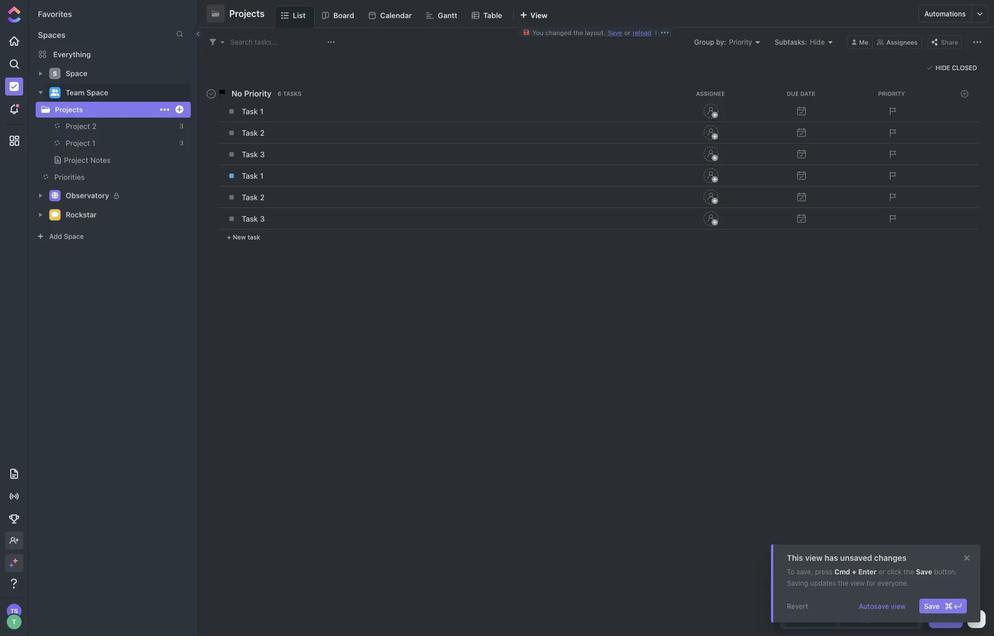 Task type: vqa. For each thing, say whether or not it's contained in the screenshot.
Add Task button
no



Task type: describe. For each thing, give the bounding box(es) containing it.
enter
[[858, 568, 877, 576]]

0 vertical spatial the
[[573, 29, 583, 36]]

team space
[[66, 88, 108, 97]]

team space link
[[66, 84, 183, 102]]

automations
[[924, 10, 966, 18]]

space for add space
[[64, 233, 84, 241]]

project notes link
[[53, 152, 172, 169]]

project 2
[[66, 122, 96, 130]]

set priority element for first the task 3 link from the bottom of the page
[[884, 211, 901, 228]]

projects inside button
[[229, 8, 265, 19]]

6 tasks button
[[276, 91, 305, 97]]

space link
[[66, 65, 183, 83]]

priorities link
[[28, 169, 172, 186]]

sparkle svg 2 image
[[9, 564, 13, 568]]

‎task 2
[[242, 129, 265, 138]]

6
[[278, 91, 281, 97]]

task 2
[[242, 193, 265, 202]]

comment image
[[52, 211, 58, 218]]

priorities
[[54, 173, 85, 181]]

hide inside button
[[936, 64, 950, 72]]

2 horizontal spatial priority
[[878, 91, 905, 97]]

0 horizontal spatial +
[[227, 234, 231, 241]]

everyone.
[[878, 580, 909, 588]]

set priority image for ‎task 2
[[884, 125, 901, 142]]

task 1
[[242, 172, 263, 181]]

save inside button
[[924, 603, 940, 611]]

save,
[[796, 568, 813, 576]]

observatory link
[[66, 187, 183, 205]]

due date button
[[757, 91, 847, 97]]

tasks...
[[255, 38, 278, 46]]

set priority element for 2nd the task 3 link from the bottom of the page
[[884, 146, 901, 163]]

table
[[483, 11, 502, 19]]

hide closed
[[936, 64, 977, 72]]

project 2 link
[[55, 118, 172, 135]]

view for autosave
[[891, 603, 906, 611]]

view button
[[515, 6, 553, 28]]

2 for ‎task 2
[[260, 129, 265, 138]]

set priority image for first the task 3 link from the bottom of the page
[[884, 211, 901, 228]]

set priority element for the ‎task 1 link
[[884, 103, 901, 120]]

1 for ‎task 1
[[260, 107, 263, 116]]

set priority image for 2nd the task 3 link from the bottom of the page
[[884, 146, 901, 163]]

set priority image for the ‎task 1 link
[[884, 103, 901, 120]]

date
[[800, 91, 815, 97]]

board
[[333, 11, 354, 19]]

1 horizontal spatial priority
[[729, 38, 752, 46]]

project for project notes
[[64, 156, 88, 164]]

changed
[[545, 29, 572, 36]]

assignees button
[[873, 35, 922, 49]]

or inside this view has unsaved changes to save, press cmd + enter or click the save button. saving updates the view for everyone.
[[879, 568, 885, 576]]

gantt
[[438, 11, 457, 19]]

autosave
[[859, 603, 889, 611]]

add space
[[49, 233, 84, 241]]

Search tasks... text field
[[230, 34, 324, 50]]

2 for task 2
[[260, 193, 265, 202]]

list
[[293, 11, 306, 20]]

new
[[233, 234, 246, 241]]

t
[[12, 619, 16, 626]]

tasks
[[283, 91, 302, 97]]

ts
[[10, 609, 18, 615]]

notes
[[90, 156, 111, 164]]

rockstar link
[[66, 206, 183, 224]]

calendar
[[380, 11, 412, 19]]

you
[[532, 29, 544, 36]]

share button
[[928, 35, 962, 49]]

0 horizontal spatial or
[[624, 29, 631, 36]]

spaces link
[[29, 30, 65, 40]]

due
[[787, 91, 799, 97]]

layout.
[[585, 29, 605, 36]]

+ inside this view has unsaved changes to save, press cmd + enter or click the save button. saving updates the view for everyone.
[[852, 568, 857, 576]]

revert
[[787, 603, 808, 611]]

gantt link
[[438, 6, 462, 27]]

list link
[[293, 6, 310, 27]]

share
[[941, 39, 958, 46]]

priority button
[[847, 91, 938, 97]]

globe image
[[52, 192, 58, 199]]

1 horizontal spatial the
[[838, 580, 848, 588]]

1 task 3 link from the top
[[239, 145, 663, 164]]

projects button
[[225, 1, 265, 26]]

has
[[825, 554, 838, 563]]

s
[[53, 70, 57, 77]]

subtasks:
[[775, 38, 807, 46]]

search
[[230, 38, 253, 46]]

2 task 3 link from the top
[[239, 209, 663, 229]]

0 horizontal spatial priority
[[244, 89, 271, 98]]

updates
[[810, 580, 836, 588]]

1 horizontal spatial view
[[850, 580, 865, 588]]

table link
[[483, 6, 507, 27]]

autosave view button
[[854, 600, 910, 614]]

project 1 link
[[55, 135, 172, 152]]

you changed the layout. save or reload
[[532, 29, 651, 36]]

‎task for ‎task 2
[[242, 129, 258, 138]]

favorites
[[38, 9, 72, 19]]

project for project 1
[[66, 139, 90, 147]]

view
[[531, 11, 548, 19]]

group by: priority
[[694, 38, 752, 46]]

press
[[815, 568, 833, 576]]

sparkle svg 1 image
[[12, 559, 18, 564]]

button.
[[934, 568, 957, 576]]

board link
[[333, 6, 359, 27]]

reload
[[633, 29, 651, 36]]

6 tasks
[[278, 91, 302, 97]]



Task type: locate. For each thing, give the bounding box(es) containing it.
1 vertical spatial or
[[879, 568, 885, 576]]

no
[[232, 89, 242, 98]]

1
[[260, 107, 263, 116], [92, 139, 95, 147], [260, 172, 263, 181]]

task 3 link
[[239, 145, 663, 164], [239, 209, 663, 229]]

3 set priority element from the top
[[884, 146, 901, 163]]

team
[[66, 88, 85, 97]]

+
[[227, 234, 231, 241], [852, 568, 857, 576]]

6 set priority element from the top
[[884, 211, 901, 228]]

by:
[[716, 38, 726, 46]]

project down project 2
[[66, 139, 90, 147]]

1 vertical spatial space
[[87, 88, 108, 97]]

0 vertical spatial hide
[[810, 38, 825, 46]]

1 up the task 2
[[260, 172, 263, 181]]

search tasks...
[[230, 38, 278, 46]]

view left for
[[850, 580, 865, 588]]

view inside button
[[891, 603, 906, 611]]

task
[[248, 234, 260, 241]]

‎task for ‎task 1
[[242, 107, 258, 116]]

project
[[66, 122, 90, 130], [66, 139, 90, 147], [64, 156, 88, 164]]

2 vertical spatial project
[[64, 156, 88, 164]]

‎task 1 link
[[239, 102, 663, 121]]

4 set priority element from the top
[[884, 168, 901, 185]]

priority down assignees button
[[878, 91, 905, 97]]

projects link
[[18, 104, 158, 116]]

task up task
[[242, 215, 258, 224]]

‎task
[[242, 107, 258, 116], [242, 129, 258, 138]]

0 vertical spatial task 3
[[242, 150, 265, 159]]

task down task 1
[[242, 193, 258, 202]]

priority
[[729, 38, 752, 46], [244, 89, 271, 98], [878, 91, 905, 97]]

1 set priority element from the top
[[884, 103, 901, 120]]

unsaved
[[840, 554, 872, 563]]

2 down task 1
[[260, 193, 265, 202]]

ts t
[[10, 609, 18, 626]]

view up save,
[[805, 554, 823, 563]]

2 down the 'projects' link
[[92, 122, 96, 130]]

project up the project 1
[[66, 122, 90, 130]]

project 1
[[66, 139, 95, 147]]

0 vertical spatial 1
[[260, 107, 263, 116]]

this
[[787, 554, 803, 563]]

1 set priority image from the top
[[884, 125, 901, 142]]

set priority element for task 1 link
[[884, 168, 901, 185]]

1 vertical spatial hide
[[936, 64, 950, 72]]

the down cmd
[[838, 580, 848, 588]]

1 for project 1
[[92, 139, 95, 147]]

project for project 2
[[66, 122, 90, 130]]

priority up '‎task 1'
[[244, 89, 271, 98]]

set priority image
[[884, 103, 901, 120], [884, 146, 901, 163], [884, 189, 901, 206], [884, 211, 901, 228]]

me button
[[847, 35, 873, 49]]

projects up search
[[229, 8, 265, 19]]

space
[[66, 69, 87, 78], [87, 88, 108, 97], [64, 233, 84, 241]]

task 3 link down the ‎task 2 link
[[239, 145, 663, 164]]

cmd
[[834, 568, 850, 576]]

0 vertical spatial set priority image
[[884, 125, 901, 142]]

5 set priority element from the top
[[884, 189, 901, 206]]

set priority image for task 2 'link'
[[884, 189, 901, 206]]

0 vertical spatial +
[[227, 234, 231, 241]]

set priority element for the ‎task 2 link
[[884, 125, 901, 142]]

2 vertical spatial view
[[891, 603, 906, 611]]

closed
[[952, 64, 977, 72]]

1 ‎task from the top
[[242, 107, 258, 116]]

assignees
[[887, 39, 918, 46]]

1 up project notes
[[92, 139, 95, 147]]

2 horizontal spatial the
[[904, 568, 914, 576]]

me
[[859, 39, 868, 46]]

1 vertical spatial project
[[66, 139, 90, 147]]

this view has unsaved changes to save, press cmd + enter or click the save button. saving updates the view for everyone.
[[787, 554, 957, 588]]

assignee button
[[666, 91, 757, 97]]

rockstar
[[66, 211, 97, 219]]

3 set priority image from the top
[[884, 189, 901, 206]]

calendar link
[[380, 6, 416, 27]]

everything
[[53, 50, 91, 59]]

changes
[[874, 554, 907, 563]]

favorites button
[[38, 9, 72, 19]]

task 3 up task
[[242, 215, 265, 224]]

save right the layout.
[[608, 29, 622, 36]]

+ right cmd
[[852, 568, 857, 576]]

hide
[[810, 38, 825, 46], [936, 64, 950, 72]]

view
[[805, 554, 823, 563], [850, 580, 865, 588], [891, 603, 906, 611]]

task 3 down ‎task 2
[[242, 150, 265, 159]]

2 vertical spatial 1
[[260, 172, 263, 181]]

3
[[180, 123, 183, 130], [180, 140, 183, 147], [260, 150, 265, 159], [260, 215, 265, 224]]

project notes
[[64, 156, 111, 164]]

task 2 link
[[239, 188, 663, 207]]

view for this
[[805, 554, 823, 563]]

1 vertical spatial task 3
[[242, 215, 265, 224]]

everything link
[[29, 45, 198, 63]]

‎task 1
[[242, 107, 263, 116]]

revert button
[[782, 600, 813, 614]]

space up the 'projects' link
[[87, 88, 108, 97]]

or left "click"
[[879, 568, 885, 576]]

1 horizontal spatial hide
[[936, 64, 950, 72]]

space for team space
[[87, 88, 108, 97]]

1 for task 1
[[260, 172, 263, 181]]

0 vertical spatial view
[[805, 554, 823, 563]]

save down button.
[[924, 603, 940, 611]]

set priority image
[[884, 125, 901, 142], [884, 168, 901, 185]]

1 horizontal spatial +
[[852, 568, 857, 576]]

due date
[[787, 91, 815, 97]]

saving
[[787, 580, 808, 588]]

view settings element
[[970, 35, 984, 49]]

task inside 'link'
[[242, 193, 258, 202]]

2 ‎task from the top
[[242, 129, 258, 138]]

add
[[49, 233, 62, 241]]

2 down '‎task 1'
[[260, 129, 265, 138]]

4 set priority image from the top
[[884, 211, 901, 228]]

2 set priority image from the top
[[884, 168, 901, 185]]

the right "click"
[[904, 568, 914, 576]]

1 vertical spatial projects
[[55, 106, 83, 114]]

save inside this view has unsaved changes to save, press cmd + enter or click the save button. saving updates the view for everyone.
[[916, 568, 932, 576]]

‎task down "no priority"
[[242, 107, 258, 116]]

0 vertical spatial projects
[[229, 8, 265, 19]]

subtasks: hide
[[775, 38, 825, 46]]

or left reload
[[624, 29, 631, 36]]

2 task 3 from the top
[[242, 215, 265, 224]]

1 horizontal spatial or
[[879, 568, 885, 576]]

save left button.
[[916, 568, 932, 576]]

0 vertical spatial ‎task
[[242, 107, 258, 116]]

1 vertical spatial ‎task
[[242, 129, 258, 138]]

2 for project 2
[[92, 122, 96, 130]]

save button
[[920, 600, 967, 614]]

task 1 link
[[239, 166, 663, 186]]

the left the layout.
[[573, 29, 583, 36]]

task
[[242, 150, 258, 159], [242, 172, 258, 181], [242, 193, 258, 202], [242, 215, 258, 224], [943, 616, 958, 624]]

task 3 link down task 2 'link'
[[239, 209, 663, 229]]

user group image
[[51, 89, 59, 96]]

task for task 2 'link'
[[242, 193, 258, 202]]

1 set priority image from the top
[[884, 103, 901, 120]]

spaces
[[38, 30, 65, 40]]

2 set priority image from the top
[[884, 146, 901, 163]]

1 down "no priority"
[[260, 107, 263, 116]]

view settings image
[[973, 38, 982, 46]]

2 inside 'link'
[[260, 193, 265, 202]]

task for 2nd the task 3 link from the bottom of the page
[[242, 150, 258, 159]]

+ left new
[[227, 234, 231, 241]]

projects down team
[[55, 106, 83, 114]]

space right add
[[64, 233, 84, 241]]

set priority element for task 2 'link'
[[884, 189, 901, 206]]

save button
[[605, 29, 624, 36]]

task for first the task 3 link from the bottom of the page
[[242, 215, 258, 224]]

no priority
[[232, 89, 271, 98]]

1 vertical spatial task 3 link
[[239, 209, 663, 229]]

the
[[573, 29, 583, 36], [904, 568, 914, 576], [838, 580, 848, 588]]

2 vertical spatial save
[[924, 603, 940, 611]]

project down the project 1
[[64, 156, 88, 164]]

1 task 3 from the top
[[242, 150, 265, 159]]

hide left closed
[[936, 64, 950, 72]]

1 vertical spatial save
[[916, 568, 932, 576]]

set priority image for task 1
[[884, 168, 901, 185]]

1 vertical spatial +
[[852, 568, 857, 576]]

0 vertical spatial or
[[624, 29, 631, 36]]

save
[[608, 29, 622, 36], [916, 568, 932, 576], [924, 603, 940, 611]]

‎task 2 link
[[239, 123, 663, 143]]

2 horizontal spatial view
[[891, 603, 906, 611]]

to
[[787, 568, 795, 576]]

‎task down '‎task 1'
[[242, 129, 258, 138]]

automations button
[[919, 5, 971, 22]]

hide right subtasks:
[[810, 38, 825, 46]]

2
[[92, 122, 96, 130], [260, 129, 265, 138], [260, 193, 265, 202]]

click
[[887, 568, 902, 576]]

view down everyone.
[[891, 603, 906, 611]]

set priority element
[[884, 103, 901, 120], [884, 125, 901, 142], [884, 146, 901, 163], [884, 168, 901, 185], [884, 189, 901, 206], [884, 211, 901, 228]]

1 vertical spatial set priority image
[[884, 168, 901, 185]]

hide closed button
[[924, 62, 980, 74]]

0 vertical spatial project
[[66, 122, 90, 130]]

1 vertical spatial 1
[[92, 139, 95, 147]]

2 vertical spatial space
[[64, 233, 84, 241]]

autosave view
[[859, 603, 906, 611]]

1 vertical spatial the
[[904, 568, 914, 576]]

task down save button
[[943, 616, 958, 624]]

2 vertical spatial the
[[838, 580, 848, 588]]

0 vertical spatial task 3 link
[[239, 145, 663, 164]]

0 horizontal spatial view
[[805, 554, 823, 563]]

group
[[694, 38, 714, 46]]

task 3
[[242, 150, 265, 159], [242, 215, 265, 224]]

task up task 1
[[242, 150, 258, 159]]

observatory
[[66, 191, 109, 200]]

+ new task
[[227, 234, 260, 241]]

task for task 1 link
[[242, 172, 258, 181]]

0 vertical spatial save
[[608, 29, 622, 36]]

0 horizontal spatial hide
[[810, 38, 825, 46]]

assignee
[[696, 91, 725, 97]]

space up team
[[66, 69, 87, 78]]

0 vertical spatial space
[[66, 69, 87, 78]]

1 vertical spatial view
[[850, 580, 865, 588]]

task up the task 2
[[242, 172, 258, 181]]

1 horizontal spatial projects
[[229, 8, 265, 19]]

priority right by:
[[729, 38, 752, 46]]

0 horizontal spatial projects
[[55, 106, 83, 114]]

dropdown menu image
[[177, 107, 182, 112]]

2 set priority element from the top
[[884, 125, 901, 142]]

0 horizontal spatial the
[[573, 29, 583, 36]]



